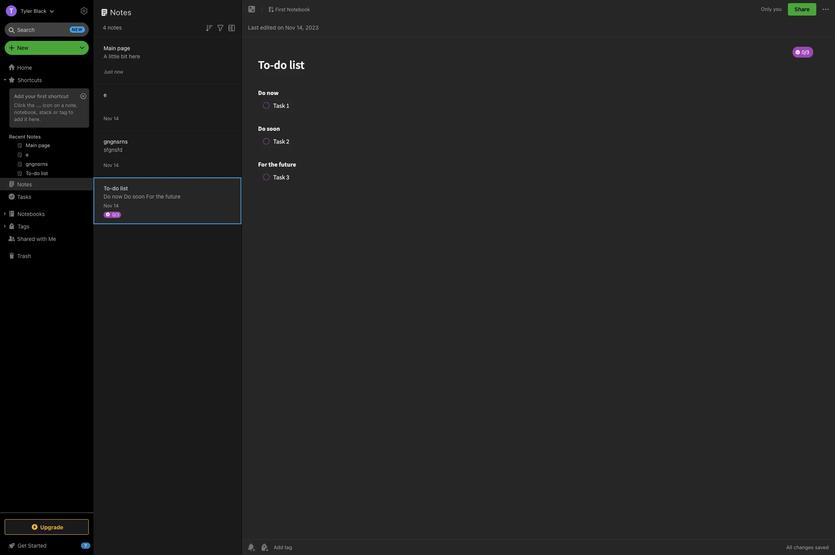 Task type: locate. For each thing, give the bounding box(es) containing it.
click
[[14, 102, 26, 108]]

0 vertical spatial now
[[114, 69, 123, 75]]

now
[[114, 69, 123, 75], [112, 193, 123, 200]]

nov 14 down sfgnsfd
[[104, 162, 119, 168]]

nov 14 for e
[[104, 116, 119, 121]]

tyler black
[[21, 8, 46, 14]]

nov 14 up gngnsrns
[[104, 116, 119, 121]]

shared with me
[[17, 236, 56, 242]]

tasks
[[17, 193, 31, 200]]

View options field
[[225, 23, 237, 33]]

tree
[[0, 61, 94, 513]]

notes
[[110, 8, 132, 17], [27, 134, 41, 140], [17, 181, 32, 188]]

1 nov 14 from the top
[[104, 116, 119, 121]]

now for do
[[112, 193, 123, 200]]

recent notes
[[9, 134, 41, 140]]

0 horizontal spatial the
[[27, 102, 35, 108]]

sfgnsfd
[[104, 146, 123, 153]]

nov 14 for gngnsrns
[[104, 162, 119, 168]]

upgrade
[[40, 524, 63, 531]]

14
[[114, 116, 119, 121], [114, 162, 119, 168], [114, 203, 119, 209]]

More actions field
[[822, 3, 831, 16]]

0 horizontal spatial do
[[104, 193, 111, 200]]

all changes saved
[[787, 545, 830, 551]]

1 vertical spatial 14
[[114, 162, 119, 168]]

settings image
[[79, 6, 89, 16]]

nov inside note window element
[[285, 24, 295, 31]]

soon
[[133, 193, 145, 200]]

notebook
[[287, 6, 310, 12]]

tasks button
[[0, 191, 93, 203]]

14 up gngnsrns
[[114, 116, 119, 121]]

saved
[[816, 545, 830, 551]]

1 vertical spatial notes
[[27, 134, 41, 140]]

a little bit here
[[104, 53, 140, 59]]

1 vertical spatial on
[[54, 102, 60, 108]]

do down to-
[[104, 193, 111, 200]]

now down to-do list
[[112, 193, 123, 200]]

tyler
[[21, 8, 32, 14]]

to-do list
[[104, 185, 128, 192]]

page
[[117, 45, 130, 51]]

add filters image
[[216, 23, 225, 33]]

add
[[14, 93, 24, 99]]

1 vertical spatial nov 14
[[104, 162, 119, 168]]

0 vertical spatial nov 14
[[104, 116, 119, 121]]

started
[[28, 543, 47, 549]]

nov
[[285, 24, 295, 31], [104, 116, 112, 121], [104, 162, 112, 168], [104, 203, 112, 209]]

new search field
[[10, 23, 85, 37]]

nov 14 up 0/3
[[104, 203, 119, 209]]

trash
[[17, 253, 31, 259]]

14 for gngnsrns
[[114, 162, 119, 168]]

recent
[[9, 134, 25, 140]]

0 horizontal spatial on
[[54, 102, 60, 108]]

1 horizontal spatial on
[[278, 24, 284, 31]]

shared
[[17, 236, 35, 242]]

the left ...
[[27, 102, 35, 108]]

edited
[[260, 24, 276, 31]]

1 14 from the top
[[114, 116, 119, 121]]

on
[[278, 24, 284, 31], [54, 102, 60, 108]]

Add filters field
[[216, 23, 225, 33]]

nov 14
[[104, 116, 119, 121], [104, 162, 119, 168], [104, 203, 119, 209]]

first
[[37, 93, 47, 99]]

on left a
[[54, 102, 60, 108]]

now right just
[[114, 69, 123, 75]]

to-
[[104, 185, 112, 192]]

tags
[[18, 223, 29, 230]]

14 down sfgnsfd
[[114, 162, 119, 168]]

add your first shortcut
[[14, 93, 69, 99]]

just
[[104, 69, 113, 75]]

2 vertical spatial nov 14
[[104, 203, 119, 209]]

the right for
[[156, 193, 164, 200]]

1 horizontal spatial do
[[124, 193, 131, 200]]

0/3
[[112, 212, 120, 218]]

first notebook
[[275, 6, 310, 12]]

group
[[0, 86, 93, 181]]

a
[[104, 53, 107, 59]]

little
[[109, 53, 120, 59]]

add a reminder image
[[247, 543, 256, 553]]

on inside note window element
[[278, 24, 284, 31]]

get started
[[18, 543, 47, 549]]

nov down sfgnsfd
[[104, 162, 112, 168]]

1 vertical spatial now
[[112, 193, 123, 200]]

the inside tree
[[27, 102, 35, 108]]

1 horizontal spatial the
[[156, 193, 164, 200]]

first notebook button
[[266, 4, 313, 15]]

0 vertical spatial the
[[27, 102, 35, 108]]

on right the 'edited'
[[278, 24, 284, 31]]

14 up 0/3
[[114, 203, 119, 209]]

the
[[27, 102, 35, 108], [156, 193, 164, 200]]

2 vertical spatial 14
[[114, 203, 119, 209]]

a
[[61, 102, 64, 108]]

nov left 14,
[[285, 24, 295, 31]]

Note Editor text field
[[242, 37, 836, 540]]

here.
[[29, 116, 41, 122]]

nov down e on the left of page
[[104, 116, 112, 121]]

0 vertical spatial 14
[[114, 116, 119, 121]]

e
[[104, 91, 107, 98]]

new button
[[5, 41, 89, 55]]

notes up tasks
[[17, 181, 32, 188]]

notebooks link
[[0, 208, 93, 220]]

now for just
[[114, 69, 123, 75]]

for
[[146, 193, 155, 200]]

0 vertical spatial on
[[278, 24, 284, 31]]

group containing add your first shortcut
[[0, 86, 93, 181]]

expand note image
[[247, 5, 257, 14]]

new
[[72, 27, 83, 32]]

notes up "notes"
[[110, 8, 132, 17]]

2 nov 14 from the top
[[104, 162, 119, 168]]

changes
[[794, 545, 814, 551]]

2 14 from the top
[[114, 162, 119, 168]]

click the ...
[[14, 102, 41, 108]]

tree containing home
[[0, 61, 94, 513]]

upgrade button
[[5, 520, 89, 535]]

do
[[112, 185, 119, 192]]

do
[[104, 193, 111, 200], [124, 193, 131, 200]]

notes right recent
[[27, 134, 41, 140]]

do down the list
[[124, 193, 131, 200]]

gngnsrns
[[104, 138, 128, 145]]



Task type: vqa. For each thing, say whether or not it's contained in the screenshot.
across
no



Task type: describe. For each thing, give the bounding box(es) containing it.
get
[[18, 543, 27, 549]]

me
[[48, 236, 56, 242]]

notebook,
[[14, 109, 38, 115]]

tags button
[[0, 220, 93, 233]]

main page
[[104, 45, 130, 51]]

here
[[129, 53, 140, 59]]

Help and Learning task checklist field
[[0, 540, 94, 553]]

add tag image
[[260, 543, 269, 553]]

2 do from the left
[[124, 193, 131, 200]]

expand tags image
[[2, 223, 8, 229]]

your
[[25, 93, 36, 99]]

on inside icon on a note, notebook, stack or tag to add it here.
[[54, 102, 60, 108]]

1 do from the left
[[104, 193, 111, 200]]

only you
[[762, 6, 782, 12]]

shortcut
[[48, 93, 69, 99]]

click to collapse image
[[91, 541, 96, 551]]

14,
[[297, 24, 304, 31]]

3 nov 14 from the top
[[104, 203, 119, 209]]

note window element
[[242, 0, 836, 556]]

more actions image
[[822, 5, 831, 14]]

...
[[36, 102, 41, 108]]

to
[[69, 109, 73, 115]]

just now
[[104, 69, 123, 75]]

shortcuts
[[18, 77, 42, 83]]

you
[[774, 6, 782, 12]]

do now do soon for the future
[[104, 193, 181, 200]]

last
[[248, 24, 259, 31]]

note,
[[65, 102, 77, 108]]

future
[[166, 193, 181, 200]]

1 vertical spatial the
[[156, 193, 164, 200]]

Sort options field
[[205, 23, 214, 33]]

add
[[14, 116, 23, 122]]

tag
[[59, 109, 67, 115]]

all
[[787, 545, 793, 551]]

trash link
[[0, 250, 93, 262]]

with
[[36, 236, 47, 242]]

shared with me link
[[0, 233, 93, 245]]

0 vertical spatial notes
[[110, 8, 132, 17]]

4 notes
[[103, 24, 122, 31]]

new
[[17, 44, 28, 51]]

notes inside group
[[27, 134, 41, 140]]

or
[[53, 109, 58, 115]]

shortcuts button
[[0, 74, 93, 86]]

bit
[[121, 53, 128, 59]]

it
[[24, 116, 27, 122]]

black
[[34, 8, 46, 14]]

home link
[[0, 61, 94, 74]]

notebooks
[[18, 211, 45, 217]]

notes link
[[0, 178, 93, 191]]

Account field
[[0, 3, 54, 19]]

last edited on nov 14, 2023
[[248, 24, 319, 31]]

7
[[84, 544, 87, 549]]

group inside tree
[[0, 86, 93, 181]]

stack
[[39, 109, 52, 115]]

first
[[275, 6, 286, 12]]

4
[[103, 24, 106, 31]]

14 for e
[[114, 116, 119, 121]]

only
[[762, 6, 772, 12]]

2023
[[306, 24, 319, 31]]

3 14 from the top
[[114, 203, 119, 209]]

main
[[104, 45, 116, 51]]

expand notebooks image
[[2, 211, 8, 217]]

nov up 0/3
[[104, 203, 112, 209]]

2 vertical spatial notes
[[17, 181, 32, 188]]

share button
[[789, 3, 817, 16]]

Search text field
[[10, 23, 83, 37]]

list
[[120, 185, 128, 192]]

Add tag field
[[273, 544, 332, 551]]

icon
[[43, 102, 53, 108]]

gngnsrns sfgnsfd
[[104, 138, 128, 153]]

home
[[17, 64, 32, 71]]

notes
[[108, 24, 122, 31]]

icon on a note, notebook, stack or tag to add it here.
[[14, 102, 77, 122]]

share
[[795, 6, 810, 12]]



